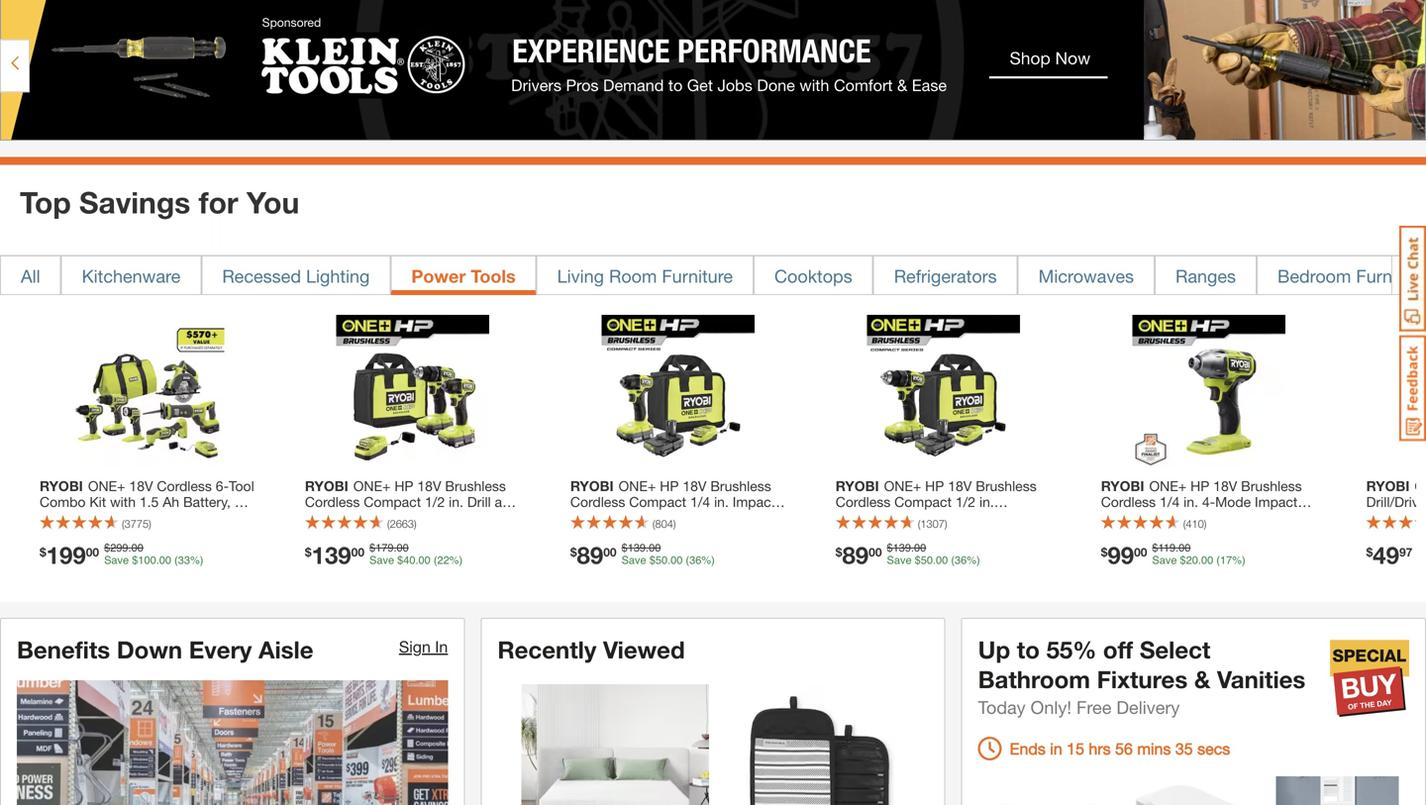 Task type: vqa. For each thing, say whether or not it's contained in the screenshot.


Task type: locate. For each thing, give the bounding box(es) containing it.
in. inside one+ hp 18v brushless cordless compact 1/2 in. drill/driver kit with (2) 1.5 ah batteries, charger and bag
[[980, 494, 995, 510]]

one+ hp 18v brushless cordless 1/4 in. 4-mode impact driver (tool only) image
[[1133, 315, 1286, 468]]

and inside one+ 18v cordless 6-tool combo kit with 1.5 ah battery, 4.0 ah battery, and charger
[[112, 510, 135, 526]]

driver inside one+ hp 18v brushless cordless compact 1/4 in. impact driver kit with (2) 1.5 ah batteries, charger and bag
[[571, 510, 607, 526]]

1 horizontal spatial driver
[[571, 510, 607, 526]]

battery,
[[183, 494, 231, 510], [60, 510, 108, 526]]

0 horizontal spatial furniture
[[662, 266, 733, 287]]

4 hp from the left
[[1191, 478, 1210, 494]]

1 horizontal spatial furniture
[[1357, 266, 1427, 287]]

1/2 inside one+ hp 18v brushless cordless compact 1/2 in. drill/driver kit with (2) 1.5 ah batteries, charger and bag
[[956, 494, 976, 510]]

5 one+ from the left
[[1150, 478, 1187, 494]]

kit
[[89, 494, 106, 510], [392, 510, 409, 526], [611, 510, 628, 526], [905, 510, 921, 526]]

36 for batteries,
[[690, 554, 702, 567]]

89 up recently viewed
[[577, 541, 604, 569]]

one+ hp 18v brushless cordless compact 1/2 in. drill and impact driver kit with (2) 1.5 ah batteries, charger and bag
[[305, 478, 518, 542]]

cordless inside one+ hp 18v brushless cordless compact 1/4 in. impact driver kit with (2) 1.5 ah batteries, charger and bag
[[571, 494, 626, 510]]

1 in. from the left
[[449, 494, 464, 510]]

4 one+ from the left
[[884, 478, 922, 494]]

1/2 left drill
[[425, 494, 445, 510]]

and left '( 804 )'
[[624, 525, 647, 542]]

5 ryobi from the left
[[1102, 478, 1145, 494]]

3 %) from the left
[[702, 554, 715, 567]]

aisle
[[259, 636, 314, 664]]

ah right ( 1307 )
[[997, 510, 1013, 526]]

0 horizontal spatial compact
[[364, 494, 421, 510]]

2 36 from the left
[[955, 554, 967, 567]]

1 furniture from the left
[[662, 266, 733, 287]]

recessed lighting button
[[201, 256, 391, 295]]

save down the drill/driver
[[887, 554, 912, 567]]

ah inside one+ hp 18v brushless cordless compact 1/2 in. drill and impact driver kit with (2) 1.5 ah batteries, charger and bag
[[484, 510, 501, 526]]

1 horizontal spatial 1/2
[[956, 494, 976, 510]]

one+ inside one+ hp 18v brushless cordless compact 1/2 in. drill and impact driver kit with (2) 1.5 ah batteries, charger and bag
[[353, 478, 391, 494]]

one+ inside one+ hp 18v brushless cordless compact 1/4 in. impact driver kit with (2) 1.5 ah batteries, charger and bag
[[619, 478, 656, 494]]

4 18v from the left
[[949, 478, 972, 494]]

mode
[[1216, 494, 1252, 510]]

1.5 inside one+ hp 18v brushless cordless compact 1/4 in. impact driver kit with (2) 1.5 ah batteries, charger and bag
[[680, 510, 699, 526]]

2 compact from the left
[[629, 494, 687, 510]]

4 ryobi from the left
[[836, 478, 880, 494]]

in. inside one+ hp 18v brushless cordless compact 1/4 in. impact driver kit with (2) 1.5 ah batteries, charger and bag
[[715, 494, 729, 510]]

4 ) from the left
[[945, 518, 948, 530]]

50 for charger
[[656, 554, 668, 567]]

$ 89 00 $ 139 . 00 save $ 50 . 00 ( 36 %) for kit
[[571, 541, 715, 569]]

and up 299
[[112, 510, 135, 526]]

17
[[1221, 554, 1233, 567]]

one+ hp 18v brushless cordless 1/4 in. 4-mode impact driver (tool only)
[[1102, 478, 1303, 526]]

56
[[1116, 740, 1133, 759]]

in. inside one+ hp 18v brushless cordless 1/4 in. 4-mode impact driver (tool only)
[[1184, 494, 1199, 510]]

1 hp from the left
[[395, 478, 414, 494]]

hp inside one+ hp 18v brushless cordless 1/4 in. 4-mode impact driver (tool only)
[[1191, 478, 1210, 494]]

to
[[1017, 636, 1040, 664]]

1 horizontal spatial 50
[[921, 554, 933, 567]]

hp
[[395, 478, 414, 494], [660, 478, 679, 494], [926, 478, 945, 494], [1191, 478, 1210, 494]]

1.5 inside one+ hp 18v brushless cordless compact 1/2 in. drill and impact driver kit with (2) 1.5 ah batteries, charger and bag
[[461, 510, 480, 526]]

0 horizontal spatial $ 89 00 $ 139 . 00 save $ 50 . 00 ( 36 %)
[[571, 541, 715, 569]]

%) inside $ 199 00 $ 299 . 00 save $ 100 . 00 ( 33 %)
[[190, 554, 204, 567]]

in. for 1.5
[[715, 494, 729, 510]]

89 for one+ hp 18v brushless cordless compact 1/2 in. drill/driver kit with (2) 1.5 ah batteries, charger and bag
[[843, 541, 869, 569]]

) for with
[[414, 518, 417, 530]]

1.5 right ( 2663 )
[[461, 510, 480, 526]]

2 horizontal spatial 139
[[893, 542, 912, 554]]

save left 20
[[1153, 554, 1178, 567]]

(2) inside one+ hp 18v brushless cordless compact 1/2 in. drill/driver kit with (2) 1.5 ah batteries, charger and bag
[[955, 510, 970, 526]]

99
[[1108, 541, 1135, 569]]

brushless inside one+ hp 18v brushless cordless compact 1/2 in. drill/driver kit with (2) 1.5 ah batteries, charger and bag
[[976, 478, 1037, 494]]

1 compact from the left
[[364, 494, 421, 510]]

impact inside one+ hp 18v brushless cordless compact 1/2 in. drill and impact driver kit with (2) 1.5 ah batteries, charger and bag
[[305, 510, 348, 526]]

4 save from the left
[[887, 554, 912, 567]]

4 in. from the left
[[1184, 494, 1199, 510]]

1 horizontal spatial 36
[[955, 554, 967, 567]]

1 one+ from the left
[[88, 478, 125, 494]]

brushless
[[445, 478, 506, 494], [711, 478, 772, 494], [976, 478, 1037, 494], [1242, 478, 1303, 494]]

hp up '( 804 )'
[[660, 478, 679, 494]]

cordless inside one+ hp 18v brushless cordless 1/4 in. 4-mode impact driver (tool only)
[[1102, 494, 1157, 510]]

1 horizontal spatial 1/4
[[1160, 494, 1180, 510]]

1/2 for 89
[[956, 494, 976, 510]]

%) inside $ 99 00 $ 119 . 00 save $ 20 . 00 ( 17 %)
[[1233, 554, 1246, 567]]

driver
[[352, 510, 388, 526], [571, 510, 607, 526], [1102, 510, 1138, 526]]

ah up 199
[[40, 510, 56, 526]]

save inside $ 199 00 $ 299 . 00 save $ 100 . 00 ( 33 %)
[[104, 554, 129, 567]]

kit inside one+ hp 18v brushless cordless compact 1/2 in. drill and impact driver kit with (2) 1.5 ah batteries, charger and bag
[[392, 510, 409, 526]]

18v inside one+ hp 18v brushless cordless 1/4 in. 4-mode impact driver (tool only)
[[1214, 478, 1238, 494]]

compact inside one+ hp 18v brushless cordless compact 1/2 in. drill/driver kit with (2) 1.5 ah batteries, charger and bag
[[895, 494, 952, 510]]

one+ inside one+ 18v cordless 6-tool combo kit with 1.5 ah battery, 4.0 ah battery, and charger
[[88, 478, 125, 494]]

kit inside one+ hp 18v brushless cordless compact 1/2 in. drill/driver kit with (2) 1.5 ah batteries, charger and bag
[[905, 510, 921, 526]]

1 brushless from the left
[[445, 478, 506, 494]]

36 down one+ hp 18v brushless cordless compact 1/2 in. drill/driver kit with (2) 1.5 ah batteries, charger and bag
[[955, 554, 967, 567]]

kit right the drill/driver
[[905, 510, 921, 526]]

recessed lighting
[[222, 266, 370, 287]]

2 driver from the left
[[571, 510, 607, 526]]

cordless
[[157, 478, 212, 494], [305, 494, 360, 510], [571, 494, 626, 510], [836, 494, 891, 510], [1102, 494, 1157, 510]]

in.
[[449, 494, 464, 510], [715, 494, 729, 510], [980, 494, 995, 510], [1184, 494, 1199, 510]]

%) for battery,
[[190, 554, 204, 567]]

%) down one+ hp 18v brushless cordless compact 1/4 in. impact driver kit with (2) 1.5 ah batteries, charger and bag
[[702, 554, 715, 567]]

save inside $ 139 00 $ 179 . 00 save $ 40 . 00 ( 22 %)
[[370, 554, 394, 567]]

18v for one+ hp 18v brushless cordless compact 1/2 in. drill and impact driver kit with (2) 1.5 ah batteries, charger and bag
[[418, 478, 441, 494]]

with inside one+ hp 18v brushless cordless compact 1/4 in. impact driver kit with (2) 1.5 ah batteries, charger and bag
[[631, 510, 657, 526]]

feedback link image
[[1400, 335, 1427, 442]]

hp inside one+ hp 18v brushless cordless compact 1/4 in. impact driver kit with (2) 1.5 ah batteries, charger and bag
[[660, 478, 679, 494]]

1 bag from the left
[[449, 525, 474, 542]]

brushless inside one+ hp 18v brushless cordless compact 1/4 in. impact driver kit with (2) 1.5 ah batteries, charger and bag
[[711, 478, 772, 494]]

50 down '( 804 )'
[[656, 554, 668, 567]]

kit inside one+ 18v cordless 6-tool combo kit with 1.5 ah battery, 4.0 ah battery, and charger
[[89, 494, 106, 510]]

0 horizontal spatial 1/4
[[691, 494, 711, 510]]

cordless for one+ hp 18v brushless cordless compact 1/2 in. drill and impact driver kit with (2) 1.5 ah batteries, charger and bag
[[305, 494, 360, 510]]

2 in. from the left
[[715, 494, 729, 510]]

5 18v from the left
[[1214, 478, 1238, 494]]

one+ inside one+ hp 18v brushless cordless 1/4 in. 4-mode impact driver (tool only)
[[1150, 478, 1187, 494]]

only)
[[1175, 510, 1207, 526]]

and right ( 1307 )
[[952, 525, 976, 542]]

1 1/2 from the left
[[425, 494, 445, 510]]

1 36 from the left
[[690, 554, 702, 567]]

2 horizontal spatial batteries,
[[836, 525, 895, 542]]

battery, left 4.0
[[183, 494, 231, 510]]

1 89 from the left
[[577, 541, 604, 569]]

1/2 right the drill/driver
[[956, 494, 976, 510]]

compact up 804
[[629, 494, 687, 510]]

top
[[20, 185, 71, 220]]

3 brushless from the left
[[976, 478, 1037, 494]]

2 furniture from the left
[[1357, 266, 1427, 287]]

139 for one+ hp 18v brushless cordless compact 1/4 in. impact driver kit with (2) 1.5 ah batteries, charger and bag
[[628, 542, 646, 554]]

%) inside $ 139 00 $ 179 . 00 save $ 40 . 00 ( 22 %)
[[450, 554, 463, 567]]

batteries, left ( 1307 )
[[836, 525, 895, 542]]

2 one+ from the left
[[353, 478, 391, 494]]

2 horizontal spatial impact
[[1256, 494, 1298, 510]]

ah
[[163, 494, 179, 510], [40, 510, 56, 526], [484, 510, 501, 526], [703, 510, 720, 526], [997, 510, 1013, 526]]

ah right ( 2663 )
[[484, 510, 501, 526]]

2 horizontal spatial (2)
[[955, 510, 970, 526]]

6 ryobi from the left
[[1367, 478, 1410, 494]]

1 horizontal spatial bag
[[651, 525, 676, 542]]

tool
[[229, 478, 254, 494]]

1.5 up ( 3775 )
[[140, 494, 159, 510]]

3 in. from the left
[[980, 494, 995, 510]]

recessed
[[222, 266, 301, 287]]

in
[[435, 638, 448, 657]]

%) right 40
[[450, 554, 463, 567]]

3 one+ from the left
[[619, 478, 656, 494]]

one+ up the drill/driver
[[884, 478, 922, 494]]

3 ) from the left
[[674, 518, 676, 530]]

2 horizontal spatial driver
[[1102, 510, 1138, 526]]

cordless inside one+ 18v cordless 6-tool combo kit with 1.5 ah battery, 4.0 ah battery, and charger
[[157, 478, 212, 494]]

0 horizontal spatial bag
[[449, 525, 474, 542]]

4-
[[1203, 494, 1216, 510]]

1 horizontal spatial 89
[[843, 541, 869, 569]]

ryobi inside ryobi link
[[1367, 478, 1410, 494]]

hp for only)
[[1191, 478, 1210, 494]]

one+ up 804
[[619, 478, 656, 494]]

3 compact from the left
[[895, 494, 952, 510]]

0 horizontal spatial 89
[[577, 541, 604, 569]]

)
[[149, 518, 151, 530], [414, 518, 417, 530], [674, 518, 676, 530], [945, 518, 948, 530], [1205, 518, 1207, 530]]

hp inside one+ hp 18v brushless cordless compact 1/2 in. drill/driver kit with (2) 1.5 ah batteries, charger and bag
[[926, 478, 945, 494]]

one+ hp 18v brushless cordless compact 1/2 in. drill and impact driver kit with (2) 1.5 ah batteries, charger and bag image
[[336, 315, 490, 468]]

0 horizontal spatial 36
[[690, 554, 702, 567]]

off
[[1104, 636, 1134, 664]]

one+ for kit
[[619, 478, 656, 494]]

1 save from the left
[[104, 554, 129, 567]]

89
[[577, 541, 604, 569], [843, 541, 869, 569]]

(2) inside one+ hp 18v brushless cordless compact 1/4 in. impact driver kit with (2) 1.5 ah batteries, charger and bag
[[661, 510, 676, 526]]

$ 99 00 $ 119 . 00 save $ 20 . 00 ( 17 %)
[[1102, 541, 1246, 569]]

one+ up 2663
[[353, 478, 391, 494]]

3 hp from the left
[[926, 478, 945, 494]]

89 down the drill/driver
[[843, 541, 869, 569]]

brushless for 1.5
[[711, 478, 772, 494]]

save inside $ 99 00 $ 119 . 00 save $ 20 . 00 ( 17 %)
[[1153, 554, 1178, 567]]

%) down one+ hp 18v brushless cordless compact 1/2 in. drill/driver kit with (2) 1.5 ah batteries, charger and bag
[[967, 554, 981, 567]]

sign
[[399, 638, 431, 657]]

one+ 18v cordless 6-tool combo kit with 1.5 ah battery, 4.0 ah battery, and charger image
[[71, 315, 224, 468]]

18v inside one+ hp 18v brushless cordless compact 1/2 in. drill and impact driver kit with (2) 1.5 ah batteries, charger and bag
[[418, 478, 441, 494]]

36 for charger
[[955, 554, 967, 567]]

ah inside one+ hp 18v brushless cordless compact 1/4 in. impact driver kit with (2) 1.5 ah batteries, charger and bag
[[703, 510, 720, 526]]

compact up ( 2663 )
[[364, 494, 421, 510]]

sign in
[[399, 638, 448, 657]]

1.5 inside one+ 18v cordless 6-tool combo kit with 1.5 ah battery, 4.0 ah battery, and charger
[[140, 494, 159, 510]]

1 ) from the left
[[149, 518, 151, 530]]

1 horizontal spatial impact
[[733, 494, 776, 510]]

live chat image
[[1400, 226, 1427, 332]]

2 1/2 from the left
[[956, 494, 976, 510]]

1 horizontal spatial batteries,
[[723, 510, 783, 526]]

2 50 from the left
[[921, 554, 933, 567]]

toilets & tubs product image image
[[1133, 777, 1256, 806]]

2 %) from the left
[[450, 554, 463, 567]]

0 horizontal spatial batteries,
[[305, 525, 364, 542]]

1 18v from the left
[[129, 478, 153, 494]]

vanities
[[1218, 666, 1306, 694]]

one+ for impact
[[353, 478, 391, 494]]

compact up 1307 at bottom
[[895, 494, 952, 510]]

and inside one+ hp 18v brushless cordless compact 1/4 in. impact driver kit with (2) 1.5 ah batteries, charger and bag
[[624, 525, 647, 542]]

2 ryobi from the left
[[305, 478, 349, 494]]

1/2
[[425, 494, 445, 510], [956, 494, 976, 510]]

hp up only)
[[1191, 478, 1210, 494]]

2 horizontal spatial compact
[[895, 494, 952, 510]]

1 horizontal spatial (2)
[[661, 510, 676, 526]]

5 save from the left
[[1153, 554, 1178, 567]]

50
[[656, 554, 668, 567], [921, 554, 933, 567]]

battery, up 199
[[60, 510, 108, 526]]

save
[[104, 554, 129, 567], [370, 554, 394, 567], [622, 554, 647, 567], [887, 554, 912, 567], [1153, 554, 1178, 567]]

one+ hp 18v brushless cordless compact 1/4 in. impact driver kit with (2) 1.5 ah batteries, charger and bag image
[[602, 315, 755, 468]]

$
[[104, 542, 110, 554], [370, 542, 376, 554], [622, 542, 628, 554], [887, 542, 893, 554], [1153, 542, 1159, 554], [40, 545, 46, 559], [305, 545, 312, 559], [571, 545, 577, 559], [836, 545, 843, 559], [1102, 545, 1108, 559], [1367, 545, 1374, 559], [132, 554, 138, 567], [397, 554, 404, 567], [650, 554, 656, 567], [915, 554, 921, 567], [1181, 554, 1187, 567]]

ryobi for one+ hp 18v brushless cordless compact 1/4 in. impact driver kit with (2) 1.5 ah batteries, charger and bag
[[571, 478, 614, 494]]

brushless inside one+ hp 18v brushless cordless 1/4 in. 4-mode impact driver (tool only)
[[1242, 478, 1303, 494]]

1 (2) from the left
[[442, 510, 457, 526]]

) for battery,
[[149, 518, 151, 530]]

impact
[[733, 494, 776, 510], [1256, 494, 1298, 510], [305, 510, 348, 526]]

1.5 right 804
[[680, 510, 699, 526]]

one+ hp 18v brushless cordless compact 1/4 in. impact driver kit with (2) 1.5 ah batteries, charger and bag
[[571, 478, 783, 542]]

furniture
[[662, 266, 733, 287], [1357, 266, 1427, 287]]

$ 89 00 $ 139 . 00 save $ 50 . 00 ( 36 %) for with
[[836, 541, 981, 569]]

bag inside one+ hp 18v brushless cordless compact 1/2 in. drill and impact driver kit with (2) 1.5 ah batteries, charger and bag
[[449, 525, 474, 542]]

power tools
[[412, 266, 516, 287]]

batteries, inside one+ hp 18v brushless cordless compact 1/2 in. drill and impact driver kit with (2) 1.5 ah batteries, charger and bag
[[305, 525, 364, 542]]

with
[[110, 494, 136, 510], [413, 510, 438, 526], [631, 510, 657, 526], [925, 510, 951, 526]]

compact inside one+ hp 18v brushless cordless compact 1/4 in. impact driver kit with (2) 1.5 ah batteries, charger and bag
[[629, 494, 687, 510]]

driver inside one+ hp 18v brushless cordless compact 1/2 in. drill and impact driver kit with (2) 1.5 ah batteries, charger and bag
[[352, 510, 388, 526]]

2 horizontal spatial bag
[[980, 525, 1004, 542]]

combo
[[40, 494, 86, 510]]

benefits down every aisle
[[17, 636, 314, 664]]

1.5
[[140, 494, 159, 510], [461, 510, 480, 526], [680, 510, 699, 526], [974, 510, 993, 526]]

3 ryobi from the left
[[571, 478, 614, 494]]

hp up ( 1307 )
[[926, 478, 945, 494]]

batteries, left the 179
[[305, 525, 364, 542]]

1 horizontal spatial battery,
[[183, 494, 231, 510]]

100
[[138, 554, 156, 567]]

save for batteries,
[[887, 554, 912, 567]]

for
[[199, 185, 238, 220]]

2 1/4 from the left
[[1160, 494, 1180, 510]]

(2) inside one+ hp 18v brushless cordless compact 1/2 in. drill and impact driver kit with (2) 1.5 ah batteries, charger and bag
[[442, 510, 457, 526]]

driver left 2663
[[352, 510, 388, 526]]

18v inside one+ hp 18v brushless cordless compact 1/2 in. drill/driver kit with (2) 1.5 ah batteries, charger and bag
[[949, 478, 972, 494]]

room
[[609, 266, 657, 287]]

save down one+ hp 18v brushless cordless compact 1/4 in. impact driver kit with (2) 1.5 ah batteries, charger and bag
[[622, 554, 647, 567]]

0 horizontal spatial impact
[[305, 510, 348, 526]]

$ inside $ 49 97
[[1367, 545, 1374, 559]]

cordless inside one+ hp 18v brushless cordless compact 1/2 in. drill/driver kit with (2) 1.5 ah batteries, charger and bag
[[836, 494, 891, 510]]

299
[[110, 542, 128, 554]]

save for and
[[104, 554, 129, 567]]

hp up 2663
[[395, 478, 414, 494]]

50 down ( 1307 )
[[921, 554, 933, 567]]

1 horizontal spatial $ 89 00 $ 139 . 00 save $ 50 . 00 ( 36 %)
[[836, 541, 981, 569]]

3 18v from the left
[[683, 478, 707, 494]]

one+ up the (tool
[[1150, 478, 1187, 494]]

2 $ 89 00 $ 139 . 00 save $ 50 . 00 ( 36 %) from the left
[[836, 541, 981, 569]]

2 ) from the left
[[414, 518, 417, 530]]

with inside one+ hp 18v brushless cordless compact 1/2 in. drill and impact driver kit with (2) 1.5 ah batteries, charger and bag
[[413, 510, 438, 526]]

one+ right combo
[[88, 478, 125, 494]]

all
[[21, 266, 40, 287]]

compact inside one+ hp 18v brushless cordless compact 1/2 in. drill and impact driver kit with (2) 1.5 ah batteries, charger and bag
[[364, 494, 421, 510]]

driver left the (tool
[[1102, 510, 1138, 526]]

one+ inside one+ hp 18v brushless cordless compact 1/2 in. drill/driver kit with (2) 1.5 ah batteries, charger and bag
[[884, 478, 922, 494]]

ah right 804
[[703, 510, 720, 526]]

select
[[1140, 636, 1211, 664]]

and
[[495, 494, 518, 510], [112, 510, 135, 526], [421, 525, 445, 542], [624, 525, 647, 542], [952, 525, 976, 542]]

kit left '( 804 )'
[[611, 510, 628, 526]]

1 50 from the left
[[656, 554, 668, 567]]

18v
[[129, 478, 153, 494], [418, 478, 441, 494], [683, 478, 707, 494], [949, 478, 972, 494], [1214, 478, 1238, 494]]

cordless inside one+ hp 18v brushless cordless compact 1/2 in. drill and impact driver kit with (2) 1.5 ah batteries, charger and bag
[[305, 494, 360, 510]]

$ 89 00 $ 139 . 00 save $ 50 . 00 ( 36 %)
[[571, 541, 715, 569], [836, 541, 981, 569]]

2 save from the left
[[370, 554, 394, 567]]

power tools button
[[391, 256, 537, 295]]

0 horizontal spatial 50
[[656, 554, 668, 567]]

2 (2) from the left
[[661, 510, 676, 526]]

2 18v from the left
[[418, 478, 441, 494]]

furniture inside button
[[1357, 266, 1427, 287]]

and up 22
[[421, 525, 445, 542]]

.
[[128, 542, 131, 554], [394, 542, 397, 554], [646, 542, 649, 554], [912, 542, 915, 554], [1176, 542, 1179, 554], [156, 554, 159, 567], [416, 554, 419, 567], [668, 554, 671, 567], [933, 554, 936, 567], [1199, 554, 1202, 567]]

1.5 right ( 1307 )
[[974, 510, 993, 526]]

$ 49 97
[[1367, 541, 1413, 569]]

hp for 1.5
[[926, 478, 945, 494]]

ends in 15 hrs 56 mins 35 secs
[[1010, 740, 1231, 759]]

1/2 for 139
[[425, 494, 445, 510]]

1 ryobi from the left
[[40, 478, 83, 494]]

batteries, right 804
[[723, 510, 783, 526]]

18v for one+ hp 18v brushless cordless compact 1/2 in. drill/driver kit with (2) 1.5 ah batteries, charger and bag
[[949, 478, 972, 494]]

1 horizontal spatial compact
[[629, 494, 687, 510]]

$ 89 00 $ 139 . 00 save $ 50 . 00 ( 36 %) down '( 804 )'
[[571, 541, 715, 569]]

kit up the 179
[[392, 510, 409, 526]]

charger
[[139, 510, 188, 526], [368, 525, 418, 542], [571, 525, 620, 542], [899, 525, 948, 542]]

0 horizontal spatial driver
[[352, 510, 388, 526]]

3 bag from the left
[[980, 525, 1004, 542]]

driver left '( 804 )'
[[571, 510, 607, 526]]

brushless for ah
[[976, 478, 1037, 494]]

save left 100
[[104, 554, 129, 567]]

1/2 inside one+ hp 18v brushless cordless compact 1/2 in. drill and impact driver kit with (2) 1.5 ah batteries, charger and bag
[[425, 494, 445, 510]]

in. inside one+ hp 18v brushless cordless compact 1/2 in. drill and impact driver kit with (2) 1.5 ah batteries, charger and bag
[[449, 494, 464, 510]]

charger inside one+ 18v cordless 6-tool combo kit with 1.5 ah battery, 4.0 ah battery, and charger
[[139, 510, 188, 526]]

in. for ah
[[980, 494, 995, 510]]

bag
[[449, 525, 474, 542], [651, 525, 676, 542], [980, 525, 1004, 542]]

( inside $ 139 00 $ 179 . 00 save $ 40 . 00 ( 22 %)
[[434, 554, 438, 567]]

36 down one+ hp 18v brushless cordless compact 1/4 in. impact driver kit with (2) 1.5 ah batteries, charger and bag
[[690, 554, 702, 567]]

$ 89 00 $ 139 . 00 save $ 50 . 00 ( 36 %) down ( 1307 )
[[836, 541, 981, 569]]

4 brushless from the left
[[1242, 478, 1303, 494]]

kit right combo
[[89, 494, 106, 510]]

5 %) from the left
[[1233, 554, 1246, 567]]

one+ for driver
[[1150, 478, 1187, 494]]

2 brushless from the left
[[711, 478, 772, 494]]

2663
[[390, 518, 414, 530]]

hp inside one+ hp 18v brushless cordless compact 1/2 in. drill and impact driver kit with (2) 1.5 ah batteries, charger and bag
[[395, 478, 414, 494]]

sign in card banner image
[[17, 681, 448, 806]]

power
[[412, 266, 466, 287]]

3 driver from the left
[[1102, 510, 1138, 526]]

furniture right room
[[662, 266, 733, 287]]

save left 40
[[370, 554, 394, 567]]

(
[[122, 518, 125, 530], [387, 518, 390, 530], [653, 518, 655, 530], [918, 518, 921, 530], [1184, 518, 1186, 530], [174, 554, 178, 567], [434, 554, 438, 567], [686, 554, 690, 567], [952, 554, 955, 567], [1217, 554, 1221, 567]]

1 driver from the left
[[352, 510, 388, 526]]

2 bag from the left
[[651, 525, 676, 542]]

2 89 from the left
[[843, 541, 869, 569]]

ah left 6-
[[163, 494, 179, 510]]

1 $ 89 00 $ 139 . 00 save $ 50 . 00 ( 36 %) from the left
[[571, 541, 715, 569]]

0 horizontal spatial (2)
[[442, 510, 457, 526]]

1 %) from the left
[[190, 554, 204, 567]]

3 (2) from the left
[[955, 510, 970, 526]]

1 horizontal spatial 139
[[628, 542, 646, 554]]

furniture right the bedroom
[[1357, 266, 1427, 287]]

3 save from the left
[[622, 554, 647, 567]]

%)
[[190, 554, 204, 567], [450, 554, 463, 567], [702, 554, 715, 567], [967, 554, 981, 567], [1233, 554, 1246, 567]]

%) right 100
[[190, 554, 204, 567]]

18v inside one+ hp 18v brushless cordless compact 1/4 in. impact driver kit with (2) 1.5 ah batteries, charger and bag
[[683, 478, 707, 494]]

one+
[[88, 478, 125, 494], [353, 478, 391, 494], [619, 478, 656, 494], [884, 478, 922, 494], [1150, 478, 1187, 494]]

viewed
[[603, 636, 685, 664]]

2 hp from the left
[[660, 478, 679, 494]]

0 horizontal spatial 1/2
[[425, 494, 445, 510]]

4 %) from the left
[[967, 554, 981, 567]]

1 1/4 from the left
[[691, 494, 711, 510]]

%) right 20
[[1233, 554, 1246, 567]]

ryobi
[[40, 478, 83, 494], [305, 478, 349, 494], [571, 478, 614, 494], [836, 478, 880, 494], [1102, 478, 1145, 494], [1367, 478, 1410, 494]]

brushless inside one+ hp 18v brushless cordless compact 1/2 in. drill and impact driver kit with (2) 1.5 ah batteries, charger and bag
[[445, 478, 506, 494]]

bathroom
[[979, 666, 1091, 694]]

albany cotton onyx black pot holder set (2-pack) image
[[725, 685, 913, 806]]

0 horizontal spatial battery,
[[60, 510, 108, 526]]



Task type: describe. For each thing, give the bounding box(es) containing it.
savings
[[79, 185, 191, 220]]

you
[[247, 185, 300, 220]]

( 2663 )
[[387, 518, 417, 530]]

$ 139 00 $ 179 . 00 save $ 40 . 00 ( 22 %)
[[305, 541, 463, 569]]

impact inside one+ hp 18v brushless cordless compact 1/4 in. impact driver kit with (2) 1.5 ah batteries, charger and bag
[[733, 494, 776, 510]]

free delivery
[[1077, 697, 1181, 719]]

mins
[[1138, 740, 1172, 759]]

( 1307 )
[[918, 518, 948, 530]]

kitchenware
[[82, 266, 181, 287]]

10 in. support cooling medium to firm gel memory foam tight top queen mattress, breathable and hypoallergenic image
[[522, 685, 709, 806]]

ryobi for one+ hp 18v brushless cordless compact 1/2 in. drill/driver kit with (2) 1.5 ah batteries, charger and bag
[[836, 478, 880, 494]]

) for ah
[[945, 518, 948, 530]]

18v for one+ hp 18v brushless cordless 1/4 in. 4-mode impact driver (tool only)
[[1214, 478, 1238, 494]]

1.5 inside one+ hp 18v brushless cordless compact 1/2 in. drill/driver kit with (2) 1.5 ah batteries, charger and bag
[[974, 510, 993, 526]]

cordless for one+ hp 18v brushless cordless compact 1/4 in. impact driver kit with (2) 1.5 ah batteries, charger and bag
[[571, 494, 626, 510]]

( 3775 )
[[122, 518, 151, 530]]

55%
[[1047, 636, 1097, 664]]

all button
[[0, 256, 61, 295]]

199
[[46, 541, 86, 569]]

bedroom furniture
[[1278, 266, 1427, 287]]

%) for 1.5
[[702, 554, 715, 567]]

cordless for one+ hp 18v brushless cordless compact 1/2 in. drill/driver kit with (2) 1.5 ah batteries, charger and bag
[[836, 494, 891, 510]]

fixtures
[[1098, 666, 1188, 694]]

today only!
[[979, 697, 1072, 719]]

save for ah
[[622, 554, 647, 567]]

cooktops
[[775, 266, 853, 287]]

%) for ah
[[967, 554, 981, 567]]

97
[[1400, 545, 1413, 559]]

50 for and
[[921, 554, 933, 567]]

hp for (2)
[[660, 478, 679, 494]]

batteries, inside one+ hp 18v brushless cordless compact 1/2 in. drill/driver kit with (2) 1.5 ah batteries, charger and bag
[[836, 525, 895, 542]]

179
[[376, 542, 394, 554]]

1/4 inside one+ hp 18v brushless cordless 1/4 in. 4-mode impact driver (tool only)
[[1160, 494, 1180, 510]]

804
[[655, 518, 674, 530]]

18v for one+ hp 18v brushless cordless compact 1/4 in. impact driver kit with (2) 1.5 ah batteries, charger and bag
[[683, 478, 707, 494]]

40
[[404, 554, 416, 567]]

special buy logo image
[[1331, 639, 1410, 719]]

recently viewed
[[498, 636, 685, 664]]

batteries, inside one+ hp 18v brushless cordless compact 1/4 in. impact driver kit with (2) 1.5 ah batteries, charger and bag
[[723, 510, 783, 526]]

3775
[[125, 518, 149, 530]]

ah inside one+ hp 18v brushless cordless compact 1/2 in. drill/driver kit with (2) 1.5 ah batteries, charger and bag
[[997, 510, 1013, 526]]

6-
[[216, 478, 229, 494]]

hp for kit
[[395, 478, 414, 494]]

ryobi for one+ hp 18v brushless cordless 1/4 in. 4-mode impact driver (tool only)
[[1102, 478, 1145, 494]]

microwaves button
[[1018, 256, 1155, 295]]

ryobi for one+ hp 18v brushless cordless compact 1/2 in. drill and impact driver kit with (2) 1.5 ah batteries, charger and bag
[[305, 478, 349, 494]]

one+ hp 18v brushless cordless compact 1/2 in. drill/driver kit with (2) 1.5 ah batteries, charger and bag
[[836, 478, 1037, 542]]

impact inside one+ hp 18v brushless cordless 1/4 in. 4-mode impact driver (tool only)
[[1256, 494, 1298, 510]]

18v inside one+ 18v cordless 6-tool combo kit with 1.5 ah battery, 4.0 ah battery, and charger
[[129, 478, 153, 494]]

4.0
[[235, 494, 254, 510]]

( inside $ 99 00 $ 119 . 00 save $ 20 . 00 ( 17 %)
[[1217, 554, 1221, 567]]

one+ hp 18v brushless cordless compact 1/2 in. drill/driver kit with (2) 1.5 ah batteries, charger and bag image
[[867, 315, 1021, 468]]

with inside one+ 18v cordless 6-tool combo kit with 1.5 ah battery, 4.0 ah battery, and charger
[[110, 494, 136, 510]]

tools
[[471, 266, 516, 287]]

20
[[1187, 554, 1199, 567]]

ranges
[[1176, 266, 1237, 287]]

( 410 )
[[1184, 518, 1207, 530]]

kitchenware button
[[61, 256, 201, 295]]

in. for with
[[449, 494, 464, 510]]

cordless for one+ hp 18v brushless cordless 1/4 in. 4-mode impact driver (tool only)
[[1102, 494, 1157, 510]]

one+ 18v cordless 6-tool combo kit with 1.5 ah battery, 4.0 ah battery, and charger
[[40, 478, 254, 526]]

top savings for you
[[20, 185, 300, 220]]

living
[[558, 266, 604, 287]]

bedroom furniture button
[[1257, 256, 1427, 295]]

with inside one+ hp 18v brushless cordless compact 1/2 in. drill/driver kit with (2) 1.5 ah batteries, charger and bag
[[925, 510, 951, 526]]

furniture inside button
[[662, 266, 733, 287]]

and right drill
[[495, 494, 518, 510]]

bag inside one+ hp 18v brushless cordless compact 1/2 in. drill/driver kit with (2) 1.5 ah batteries, charger and bag
[[980, 525, 1004, 542]]

139 for one+ hp 18v brushless cordless compact 1/2 in. drill/driver kit with (2) 1.5 ah batteries, charger and bag
[[893, 542, 912, 554]]

kit inside one+ hp 18v brushless cordless compact 1/4 in. impact driver kit with (2) 1.5 ah batteries, charger and bag
[[611, 510, 628, 526]]

15
[[1067, 740, 1085, 759]]

sign in link
[[399, 638, 448, 657]]

next arrow image
[[1401, 266, 1418, 285]]

save for (2)
[[370, 554, 394, 567]]

bedroom
[[1278, 266, 1352, 287]]

ranges button
[[1155, 256, 1257, 295]]

up
[[979, 636, 1011, 664]]

down
[[117, 636, 182, 664]]

0 horizontal spatial 139
[[312, 541, 351, 569]]

bathroom sinks & faucets product image image
[[989, 777, 1112, 806]]

cooktops button
[[754, 256, 874, 295]]

charger inside one+ hp 18v brushless cordless compact 1/2 in. drill/driver kit with (2) 1.5 ah batteries, charger and bag
[[899, 525, 948, 542]]

(tool
[[1142, 510, 1171, 526]]

refrigerators
[[894, 266, 998, 287]]

charger inside one+ hp 18v brushless cordless compact 1/2 in. drill and impact driver kit with (2) 1.5 ah batteries, charger and bag
[[368, 525, 418, 542]]

brushless for with
[[445, 478, 506, 494]]

410
[[1186, 518, 1205, 530]]

refrigerators button
[[874, 256, 1018, 295]]

%) for with
[[450, 554, 463, 567]]

&
[[1195, 666, 1211, 694]]

one+ for with
[[884, 478, 922, 494]]

119
[[1159, 542, 1176, 554]]

drill
[[468, 494, 491, 510]]

one+ 18v cordless 3/8 in. drill/driver kit with 1.5 ah battery and charger image
[[1398, 315, 1427, 468]]

driver inside one+ hp 18v brushless cordless 1/4 in. 4-mode impact driver (tool only)
[[1102, 510, 1138, 526]]

compact for with
[[629, 494, 687, 510]]

89 for one+ hp 18v brushless cordless compact 1/4 in. impact driver kit with (2) 1.5 ah batteries, charger and bag
[[577, 541, 604, 569]]

up to 55% off select bathroom fixtures & vanities today only! free delivery
[[979, 636, 1306, 719]]

) for 1.5
[[674, 518, 676, 530]]

33
[[178, 554, 190, 567]]

hrs
[[1089, 740, 1111, 759]]

one+ for battery,
[[88, 478, 125, 494]]

and inside one+ hp 18v brushless cordless compact 1/2 in. drill/driver kit with (2) 1.5 ah batteries, charger and bag
[[952, 525, 976, 542]]

22
[[438, 554, 450, 567]]

1/4 inside one+ hp 18v brushless cordless compact 1/4 in. impact driver kit with (2) 1.5 ah batteries, charger and bag
[[691, 494, 711, 510]]

49
[[1374, 541, 1400, 569]]

every
[[189, 636, 252, 664]]

$ 199 00 $ 299 . 00 save $ 100 . 00 ( 33 %)
[[40, 541, 204, 569]]

compact for driver
[[364, 494, 421, 510]]

lighting
[[306, 266, 370, 287]]

living room furniture
[[558, 266, 733, 287]]

( 804 )
[[653, 518, 676, 530]]

secs
[[1198, 740, 1231, 759]]

35
[[1176, 740, 1194, 759]]

recently
[[498, 636, 597, 664]]

bag inside one+ hp 18v brushless cordless compact 1/4 in. impact driver kit with (2) 1.5 ah batteries, charger and bag
[[651, 525, 676, 542]]

ryobi for one+ 18v cordless 6-tool combo kit with 1.5 ah battery, 4.0 ah battery, and charger
[[40, 478, 83, 494]]

drill/driver
[[836, 510, 901, 526]]

( inside $ 199 00 $ 299 . 00 save $ 100 . 00 ( 33 %)
[[174, 554, 178, 567]]

ryobi link
[[1367, 478, 1427, 526]]

5 ) from the left
[[1205, 518, 1207, 530]]

living room furniture button
[[537, 256, 754, 295]]

compact for (2)
[[895, 494, 952, 510]]

charger inside one+ hp 18v brushless cordless compact 1/4 in. impact driver kit with (2) 1.5 ah batteries, charger and bag
[[571, 525, 620, 542]]

vanities, mirrors & hardware product image image
[[1277, 777, 1400, 806]]



